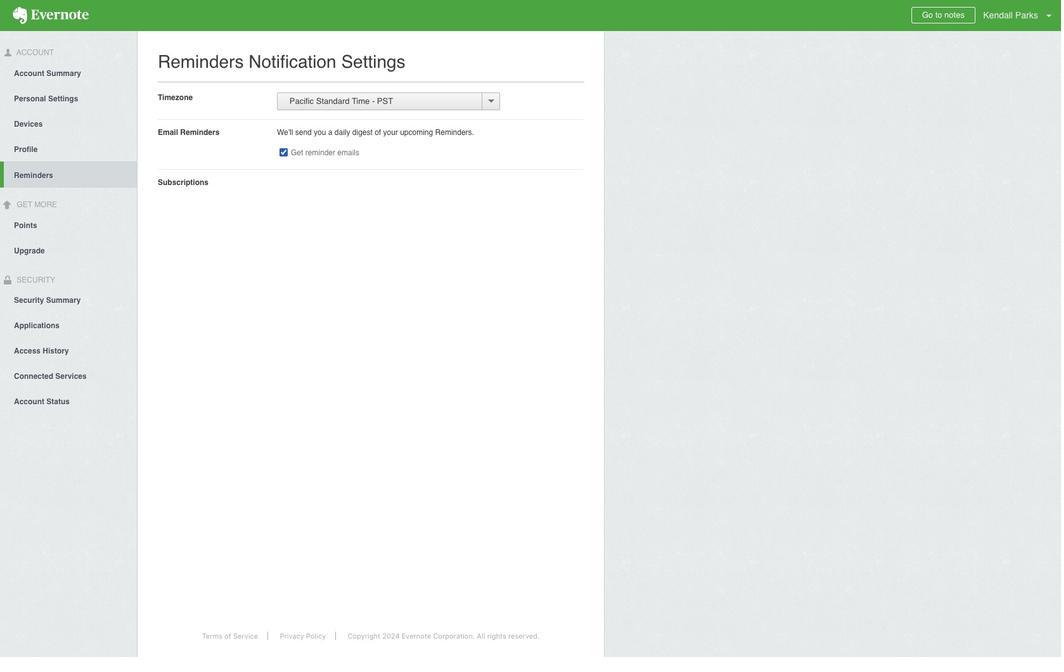 Task type: vqa. For each thing, say whether or not it's contained in the screenshot.
summary
yes



Task type: describe. For each thing, give the bounding box(es) containing it.
to
[[936, 10, 943, 20]]

pacific
[[290, 96, 314, 106]]

policy
[[306, 632, 326, 641]]

personal settings
[[14, 94, 78, 103]]

reminders.
[[435, 128, 474, 137]]

points
[[14, 221, 37, 230]]

get reminder emails
[[291, 148, 360, 157]]

reminders link
[[4, 162, 137, 188]]

copyright
[[348, 632, 381, 641]]

privacy policy
[[280, 632, 326, 641]]

security for security
[[15, 276, 55, 285]]

pacific standard time - pst
[[283, 96, 393, 106]]

get for get more
[[17, 200, 32, 209]]

account summary link
[[0, 60, 137, 85]]

digest
[[353, 128, 373, 137]]

devices link
[[0, 111, 137, 136]]

applications link
[[0, 313, 137, 338]]

kendall
[[984, 10, 1014, 20]]

email
[[158, 128, 178, 137]]

email reminders
[[158, 128, 220, 137]]

evernote
[[402, 632, 431, 641]]

services
[[55, 373, 87, 381]]

history
[[43, 347, 69, 356]]

personal
[[14, 94, 46, 103]]

we'll
[[277, 128, 293, 137]]

access
[[14, 347, 41, 356]]

status
[[47, 398, 70, 407]]

1 vertical spatial settings
[[48, 94, 78, 103]]

profile
[[14, 145, 38, 154]]

kendall parks
[[984, 10, 1039, 20]]

points link
[[0, 212, 137, 238]]

terms of service link
[[193, 632, 268, 641]]

security for security summary
[[14, 296, 44, 305]]

rights
[[488, 632, 507, 641]]

service
[[233, 632, 258, 641]]

1 vertical spatial of
[[225, 632, 231, 641]]

go
[[923, 10, 934, 20]]

terms of service
[[202, 632, 258, 641]]

0 vertical spatial settings
[[342, 51, 406, 72]]

evernote image
[[0, 7, 101, 24]]

emails
[[338, 148, 360, 157]]

connected services link
[[0, 364, 137, 389]]

upgrade link
[[0, 238, 137, 263]]

reserved.
[[509, 632, 540, 641]]

summary for security summary
[[46, 296, 81, 305]]



Task type: locate. For each thing, give the bounding box(es) containing it.
account status link
[[0, 389, 137, 414]]

notification
[[249, 51, 337, 72]]

1 horizontal spatial of
[[375, 128, 381, 137]]

copyright 2024 evernote corporation. all rights reserved.
[[348, 632, 540, 641]]

corporation.
[[433, 632, 475, 641]]

standard
[[316, 96, 350, 106]]

get
[[291, 148, 303, 157], [17, 200, 32, 209]]

summary for account summary
[[47, 69, 81, 78]]

applications
[[14, 322, 60, 331]]

account up personal
[[14, 69, 44, 78]]

reminders for reminders link
[[14, 171, 53, 180]]

account for account summary
[[14, 69, 44, 78]]

summary up personal settings link
[[47, 69, 81, 78]]

reminders for reminders notification settings
[[158, 51, 244, 72]]

reminders right email at left
[[180, 128, 220, 137]]

0 horizontal spatial settings
[[48, 94, 78, 103]]

terms
[[202, 632, 223, 641]]

0 vertical spatial get
[[291, 148, 303, 157]]

reminders down profile
[[14, 171, 53, 180]]

get up points
[[17, 200, 32, 209]]

0 horizontal spatial get
[[17, 200, 32, 209]]

devices
[[14, 120, 43, 129]]

a
[[328, 128, 333, 137]]

account
[[15, 48, 54, 57], [14, 69, 44, 78], [14, 398, 44, 407]]

account for account
[[15, 48, 54, 57]]

reminders up timezone
[[158, 51, 244, 72]]

notes
[[945, 10, 965, 20]]

privacy policy link
[[270, 632, 336, 641]]

settings up "-"
[[342, 51, 406, 72]]

0 vertical spatial reminders
[[158, 51, 244, 72]]

kendall parks link
[[981, 0, 1062, 31]]

get more
[[15, 200, 57, 209]]

1 vertical spatial account
[[14, 69, 44, 78]]

profile link
[[0, 136, 137, 162]]

connected
[[14, 373, 53, 381]]

of left your
[[375, 128, 381, 137]]

connected services
[[14, 373, 87, 381]]

0 vertical spatial account
[[15, 48, 54, 57]]

your
[[383, 128, 398, 137]]

account summary
[[14, 69, 81, 78]]

summary up applications "link"
[[46, 296, 81, 305]]

subscriptions
[[158, 178, 209, 187]]

more
[[34, 200, 57, 209]]

1 vertical spatial summary
[[46, 296, 81, 305]]

all
[[477, 632, 486, 641]]

0 horizontal spatial of
[[225, 632, 231, 641]]

go to notes link
[[912, 7, 976, 23]]

parks
[[1016, 10, 1039, 20]]

get for get reminder emails
[[291, 148, 303, 157]]

timezone
[[158, 93, 193, 102]]

we'll send you a daily digest of your upcoming reminders.
[[277, 128, 474, 137]]

account for account status
[[14, 398, 44, 407]]

2 vertical spatial reminders
[[14, 171, 53, 180]]

you
[[314, 128, 326, 137]]

upcoming
[[400, 128, 433, 137]]

0 vertical spatial of
[[375, 128, 381, 137]]

1 vertical spatial reminders
[[180, 128, 220, 137]]

2 vertical spatial account
[[14, 398, 44, 407]]

settings up 'devices' link
[[48, 94, 78, 103]]

-
[[372, 96, 375, 106]]

reminders
[[158, 51, 244, 72], [180, 128, 220, 137], [14, 171, 53, 180]]

account up account summary
[[15, 48, 54, 57]]

personal settings link
[[0, 85, 137, 111]]

evernote link
[[0, 0, 101, 31]]

1 vertical spatial get
[[17, 200, 32, 209]]

Get reminder emails checkbox
[[280, 148, 288, 157]]

security summary
[[14, 296, 81, 305]]

2024
[[383, 632, 400, 641]]

reminders notification settings
[[158, 51, 406, 72]]

settings
[[342, 51, 406, 72], [48, 94, 78, 103]]

of
[[375, 128, 381, 137], [225, 632, 231, 641]]

daily
[[335, 128, 350, 137]]

of right terms
[[225, 632, 231, 641]]

account status
[[14, 398, 70, 407]]

reminder
[[306, 148, 336, 157]]

0 vertical spatial summary
[[47, 69, 81, 78]]

security
[[15, 276, 55, 285], [14, 296, 44, 305]]

security summary link
[[0, 288, 137, 313]]

account down connected
[[14, 398, 44, 407]]

time
[[352, 96, 370, 106]]

summary
[[47, 69, 81, 78], [46, 296, 81, 305]]

access history link
[[0, 338, 137, 364]]

go to notes
[[923, 10, 965, 20]]

1 horizontal spatial settings
[[342, 51, 406, 72]]

upgrade
[[14, 246, 45, 255]]

privacy
[[280, 632, 304, 641]]

get right get reminder emails option
[[291, 148, 303, 157]]

pst
[[377, 96, 393, 106]]

security up the security summary
[[15, 276, 55, 285]]

security up applications
[[14, 296, 44, 305]]

access history
[[14, 347, 69, 356]]

0 vertical spatial security
[[15, 276, 55, 285]]

1 vertical spatial security
[[14, 296, 44, 305]]

1 horizontal spatial get
[[291, 148, 303, 157]]

security inside security summary link
[[14, 296, 44, 305]]

send
[[295, 128, 312, 137]]



